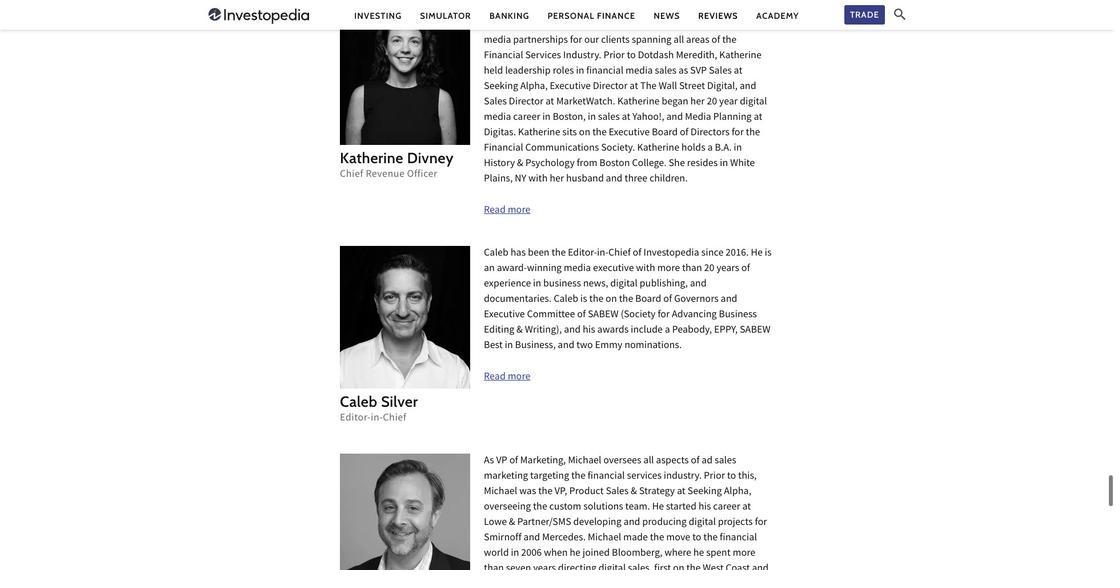 Task type: locate. For each thing, give the bounding box(es) containing it.
editor- inside the caleb silver editor-in-chief
[[340, 409, 371, 425]]

0 horizontal spatial his
[[583, 321, 595, 337]]

with inside caleb has been the editor-in-chief of investopedia since 2016. he is an award-winning media executive with more than 20 years of experience in business news, digital publishing, and documentaries. caleb is the on the board of governors and executive committee of sabew (society for advancing business editing & writing), and his awards include a peabody, eppy, sabew best in business, and two emmy nominations.
[[636, 259, 655, 275]]

1 horizontal spatial editor-
[[568, 244, 597, 259]]

2016.
[[726, 244, 749, 259]]

sales
[[709, 62, 732, 77], [484, 93, 507, 108], [606, 483, 629, 498]]

the left the move
[[650, 529, 664, 545]]

in- up news,
[[597, 244, 609, 259]]

1 horizontal spatial career
[[713, 498, 740, 514]]

as inside as vp of marketing, michael oversees all aspects of ad sales marketing targeting the financial services industry. prior to this, michael was the vp, product sales & strategy at seeking alpha, overseeing the custom solutions team. he started his career at lowe & partner/sms developing and producing digital projects for smirnoff and mercedes. michael made the move to the financial world in 2006 when he joined bloomberg, where he spent more than seven years directing digital sales, first on the west co
[[484, 452, 494, 467]]

planning
[[713, 108, 752, 123]]

0 vertical spatial read more link
[[484, 201, 531, 217]]

board down began
[[652, 123, 678, 139]]

read
[[484, 201, 506, 217], [484, 368, 506, 383]]

media right winning at the top
[[564, 259, 591, 275]]

caleb inside caleb has been the editor-in-chief of investopedia since 2016. he is an award-winning media executive with more than 20 years of experience in business news, digital publishing, and documentaries. caleb is the on the board of governors and executive committee of sabew (society for advancing business editing & writing), and his awards include a peabody, eppy, sabew best in business, and two emmy nominations.
[[554, 290, 578, 306]]

than left seven
[[484, 560, 504, 571]]

a inside caleb has been the editor-in-chief of investopedia since 2016. he is an award-winning media executive with more than 20 years of experience in business news, digital publishing, and documentaries. caleb is the on the board of governors and executive committee of sabew (society for advancing business editing & writing), and his awards include a peabody, eppy, sabew best in business, and two emmy nominations.
[[665, 321, 670, 337]]

for inside caleb has been the editor-in-chief of investopedia since 2016. he is an award-winning media executive with more than 20 years of experience in business news, digital publishing, and documentaries. caleb is the on the board of governors and executive committee of sabew (society for advancing business editing & writing), and his awards include a peabody, eppy, sabew best in business, and two emmy nominations.
[[658, 306, 670, 321]]

as left client
[[484, 0, 494, 15]]

1 horizontal spatial sales
[[655, 62, 677, 77]]

sales up society. at top right
[[598, 108, 620, 123]]

meredith,
[[676, 46, 717, 62]]

1 vertical spatial oversees
[[604, 452, 641, 467]]

since
[[701, 244, 724, 259]]

career inside as vp of marketing, michael oversees all aspects of ad sales marketing targeting the financial services industry. prior to this, michael was the vp, product sales & strategy at seeking alpha, overseeing the custom solutions team. he started his career at lowe & partner/sms developing and producing digital projects for smirnoff and mercedes. michael made the move to the financial world in 2006 when he joined bloomberg, where he spent more than seven years directing digital sales, first on the west co
[[713, 498, 740, 514]]

digital left projects
[[689, 514, 716, 529]]

chief inside the katherine divney chief revenue officer
[[340, 165, 363, 181]]

1 horizontal spatial on
[[606, 290, 617, 306]]

to left dotdash
[[627, 46, 636, 62]]

20
[[707, 93, 717, 108], [704, 259, 714, 275]]

he right 2016.
[[751, 244, 763, 259]]

2 vertical spatial sales
[[715, 452, 736, 467]]

digital right year
[[740, 93, 767, 108]]

to inside as chief revenue officer, katherine oversees the sales, marketing and client services teams responsible for delivering best in class media partnerships for our clients spanning all areas of the financial services industry. prior to dotdash meredith, katherine held leadership roles in financial media sales as svp sales at seeking alpha, executive director at the wall street digital, and sales director at marketwatch. katherine began her 20 year digital media career in boston, in sales at yahoo!, and media planning at digitas. katherine sits on the executive board of directors for the financial communications society. katherine holds a b.a. in history & psychology from boston college. she resides in white plains, ny with her husband and three children.
[[627, 46, 636, 62]]

years right seven
[[533, 560, 556, 571]]

1 vertical spatial michael
[[484, 483, 517, 498]]

seeking up digitas.
[[484, 77, 518, 93]]

katherine divney black and white headshot image
[[340, 0, 470, 143]]

of
[[712, 31, 720, 46], [680, 123, 689, 139], [633, 244, 641, 259], [742, 259, 750, 275], [663, 290, 672, 306], [577, 306, 586, 321], [509, 452, 518, 467], [691, 452, 700, 467]]

white
[[730, 154, 755, 170]]

reviews
[[698, 11, 738, 21]]

1 vertical spatial 20
[[704, 259, 714, 275]]

1 vertical spatial sales
[[484, 93, 507, 108]]

career inside as chief revenue officer, katherine oversees the sales, marketing and client services teams responsible for delivering best in class media partnerships for our clients spanning all areas of the financial services industry. prior to dotdash meredith, katherine held leadership roles in financial media sales as svp sales at seeking alpha, executive director at the wall street digital, and sales director at marketwatch. katherine began her 20 year digital media career in boston, in sales at yahoo!, and media planning at digitas. katherine sits on the executive board of directors for the financial communications society. katherine holds a b.a. in history & psychology from boston college. she resides in white plains, ny with her husband and three children.
[[513, 108, 540, 123]]

&
[[517, 154, 523, 170], [517, 321, 523, 337], [631, 483, 637, 498], [509, 514, 515, 529]]

and left three
[[606, 170, 623, 185]]

career down this,
[[713, 498, 740, 514]]

0 horizontal spatial than
[[484, 560, 504, 571]]

1 vertical spatial editor-
[[340, 409, 371, 425]]

media left wall at the top of the page
[[626, 62, 653, 77]]

more up governors
[[657, 259, 680, 275]]

he left spent
[[693, 545, 704, 560]]

her right began
[[690, 93, 705, 108]]

committee
[[527, 306, 575, 321]]

marketing inside as vp of marketing, michael oversees all aspects of ad sales marketing targeting the financial services industry. prior to this, michael was the vp, product sales & strategy at seeking alpha, overseeing the custom solutions team. he started his career at lowe & partner/sms developing and producing digital projects for smirnoff and mercedes. michael made the move to the financial world in 2006 when he joined bloomberg, where he spent more than seven years directing digital sales, first on the west co
[[484, 467, 528, 483]]

1 horizontal spatial years
[[717, 259, 739, 275]]

0 vertical spatial marketing
[[720, 0, 764, 15]]

2 read more link from the top
[[484, 368, 531, 383]]

is
[[765, 244, 772, 259], [580, 290, 587, 306]]

2 horizontal spatial to
[[727, 467, 736, 483]]

0 vertical spatial he
[[751, 244, 763, 259]]

more right spent
[[733, 545, 756, 560]]

& left strategy
[[631, 483, 637, 498]]

prior
[[604, 46, 625, 62], [704, 467, 725, 483]]

0 vertical spatial her
[[690, 93, 705, 108]]

0 horizontal spatial he
[[652, 498, 664, 514]]

years inside as vp of marketing, michael oversees all aspects of ad sales marketing targeting the financial services industry. prior to this, michael was the vp, product sales & strategy at seeking alpha, overseeing the custom solutions team. he started his career at lowe & partner/sms developing and producing digital projects for smirnoff and mercedes. michael made the move to the financial world in 2006 when he joined bloomberg, where he spent more than seven years directing digital sales, first on the west co
[[533, 560, 556, 571]]

as for as chief revenue officer, katherine oversees the sales, marketing and client services teams responsible for delivering best in class media partnerships for our clients spanning all areas of the financial services industry. prior to dotdash meredith, katherine held leadership roles in financial media sales as svp sales at seeking alpha, executive director at the wall street digital, and sales director at marketwatch. katherine began her 20 year digital media career in boston, in sales at yahoo!, and media planning at digitas. katherine sits on the executive board of directors for the financial communications society. katherine holds a b.a. in history & psychology from boston college. she resides in white plains, ny with her husband and three children.
[[484, 0, 494, 15]]

alpha, inside as vp of marketing, michael oversees all aspects of ad sales marketing targeting the financial services industry. prior to this, michael was the vp, product sales & strategy at seeking alpha, overseeing the custom solutions team. he started his career at lowe & partner/sms developing and producing digital projects for smirnoff and mercedes. michael made the move to the financial world in 2006 when he joined bloomberg, where he spent more than seven years directing digital sales, first on the west co
[[724, 483, 751, 498]]

of right committee
[[577, 306, 586, 321]]

read more link down plains,
[[484, 201, 531, 217]]

prior right industry.
[[704, 467, 725, 483]]

roles
[[553, 62, 574, 77]]

chief
[[496, 0, 518, 15], [340, 165, 363, 181], [609, 244, 631, 259], [383, 409, 406, 425]]

psychology
[[525, 154, 575, 170]]

1 horizontal spatial her
[[690, 93, 705, 108]]

1 horizontal spatial than
[[682, 259, 702, 275]]

and left "when"
[[524, 529, 540, 545]]

on right sits
[[579, 123, 590, 139]]

marketing inside as chief revenue officer, katherine oversees the sales, marketing and client services teams responsible for delivering best in class media partnerships for our clients spanning all areas of the financial services industry. prior to dotdash meredith, katherine held leadership roles in financial media sales as svp sales at seeking alpha, executive director at the wall street digital, and sales director at marketwatch. katherine began her 20 year digital media career in boston, in sales at yahoo!, and media planning at digitas. katherine sits on the executive board of directors for the financial communications society. katherine holds a b.a. in history & psychology from boston college. she resides in white plains, ny with her husband and three children.
[[720, 0, 764, 15]]

michael down solutions at right bottom
[[588, 529, 621, 545]]

1 horizontal spatial alpha,
[[724, 483, 751, 498]]

1 horizontal spatial is
[[765, 244, 772, 259]]

sales, inside as chief revenue officer, katherine oversees the sales, marketing and client services teams responsible for delivering best in class media partnerships for our clients spanning all areas of the financial services industry. prior to dotdash meredith, katherine held leadership roles in financial media sales as svp sales at seeking alpha, executive director at the wall street digital, and sales director at marketwatch. katherine began her 20 year digital media career in boston, in sales at yahoo!, and media planning at digitas. katherine sits on the executive board of directors for the financial communications society. katherine holds a b.a. in history & psychology from boston college. she resides in white plains, ny with her husband and three children.
[[693, 0, 718, 15]]

1 vertical spatial executive
[[609, 123, 650, 139]]

1 vertical spatial revenue
[[366, 165, 405, 181]]

sales, left first
[[628, 560, 652, 571]]

street
[[679, 77, 705, 93]]

1 horizontal spatial director
[[593, 77, 628, 93]]

1 vertical spatial seeking
[[688, 483, 722, 498]]

communications
[[525, 139, 599, 154]]

than inside as vp of marketing, michael oversees all aspects of ad sales marketing targeting the financial services industry. prior to this, michael was the vp, product sales & strategy at seeking alpha, overseeing the custom solutions team. he started his career at lowe & partner/sms developing and producing digital projects for smirnoff and mercedes. michael made the move to the financial world in 2006 when he joined bloomberg, where he spent more than seven years directing digital sales, first on the west co
[[484, 560, 504, 571]]

oversees up spanning
[[637, 0, 675, 15]]

all
[[674, 31, 684, 46], [644, 452, 654, 467]]

0 vertical spatial in-
[[597, 244, 609, 259]]

at up year
[[734, 62, 743, 77]]

1 vertical spatial all
[[644, 452, 654, 467]]

media down banking link
[[484, 31, 511, 46]]

her left husband
[[550, 170, 564, 185]]

caleb inside the caleb silver editor-in-chief
[[340, 391, 377, 409]]

0 vertical spatial prior
[[604, 46, 625, 62]]

20 left 2016.
[[704, 259, 714, 275]]

clients
[[601, 31, 630, 46]]

executive up 'boston,'
[[550, 77, 591, 93]]

0 horizontal spatial alpha,
[[520, 77, 548, 93]]

is right committee
[[580, 290, 587, 306]]

director left the the
[[593, 77, 628, 93]]

0 horizontal spatial prior
[[604, 46, 625, 62]]

b.a.
[[715, 139, 732, 154]]

1 vertical spatial he
[[652, 498, 664, 514]]

0 vertical spatial on
[[579, 123, 590, 139]]

revenue left officer
[[366, 165, 405, 181]]

held
[[484, 62, 503, 77]]

0 vertical spatial sales
[[655, 62, 677, 77]]

0 vertical spatial sales,
[[693, 0, 718, 15]]

sales right product
[[606, 483, 629, 498]]

the up west
[[703, 529, 718, 545]]

he right "when"
[[570, 545, 581, 560]]

delivering
[[661, 15, 704, 31]]

advancing
[[672, 306, 717, 321]]

2 vertical spatial financial
[[720, 529, 757, 545]]

sales
[[655, 62, 677, 77], [598, 108, 620, 123], [715, 452, 736, 467]]

sales right the ad
[[715, 452, 736, 467]]

and right year
[[740, 77, 756, 93]]

2 financial from the top
[[484, 139, 523, 154]]

0 vertical spatial services
[[529, 15, 564, 31]]

0 vertical spatial board
[[652, 123, 678, 139]]

sales right svp at the top of page
[[709, 62, 732, 77]]

services inside as vp of marketing, michael oversees all aspects of ad sales marketing targeting the financial services industry. prior to this, michael was the vp, product sales & strategy at seeking alpha, overseeing the custom solutions team. he started his career at lowe & partner/sms developing and producing digital projects for smirnoff and mercedes. michael made the move to the financial world in 2006 when he joined bloomberg, where he spent more than seven years directing digital sales, first on the west co
[[627, 467, 662, 483]]

0 vertical spatial is
[[765, 244, 772, 259]]

at down roles
[[546, 93, 554, 108]]

been
[[528, 244, 550, 259]]

seeking inside as vp of marketing, michael oversees all aspects of ad sales marketing targeting the financial services industry. prior to this, michael was the vp, product sales & strategy at seeking alpha, overseeing the custom solutions team. he started his career at lowe & partner/sms developing and producing digital projects for smirnoff and mercedes. michael made the move to the financial world in 2006 when he joined bloomberg, where he spent more than seven years directing digital sales, first on the west co
[[688, 483, 722, 498]]

of left directors
[[680, 123, 689, 139]]

as left vp
[[484, 452, 494, 467]]

1 horizontal spatial all
[[674, 31, 684, 46]]

the down executive
[[619, 290, 633, 306]]

0 vertical spatial seeking
[[484, 77, 518, 93]]

read more for divney
[[484, 201, 531, 217]]

read for katherine divney
[[484, 201, 506, 217]]

2 vertical spatial michael
[[588, 529, 621, 545]]

banking link
[[489, 10, 529, 22]]

sales down held
[[484, 93, 507, 108]]

1 horizontal spatial he
[[693, 545, 704, 560]]

1 read from the top
[[484, 201, 506, 217]]

financial up west
[[720, 529, 757, 545]]

teams
[[566, 15, 592, 31]]

client
[[503, 15, 527, 31]]

0 vertical spatial executive
[[550, 77, 591, 93]]

2 read from the top
[[484, 368, 506, 383]]

digital inside as chief revenue officer, katherine oversees the sales, marketing and client services teams responsible for delivering best in class media partnerships for our clients spanning all areas of the financial services industry. prior to dotdash meredith, katherine held leadership roles in financial media sales as svp sales at seeking alpha, executive director at the wall street digital, and sales director at marketwatch. katherine began her 20 year digital media career in boston, in sales at yahoo!, and media planning at digitas. katherine sits on the executive board of directors for the financial communications society. katherine holds a b.a. in history & psychology from boston college. she resides in white plains, ny with her husband and three children.
[[740, 93, 767, 108]]

digital inside caleb has been the editor-in-chief of investopedia since 2016. he is an award-winning media executive with more than 20 years of experience in business news, digital publishing, and documentaries. caleb is the on the board of governors and executive committee of sabew (society for advancing business editing & writing), and his awards include a peabody, eppy, sabew best in business, and two emmy nominations.
[[610, 275, 638, 290]]

on inside caleb has been the editor-in-chief of investopedia since 2016. he is an award-winning media executive with more than 20 years of experience in business news, digital publishing, and documentaries. caleb is the on the board of governors and executive committee of sabew (society for advancing business editing & writing), and his awards include a peabody, eppy, sabew best in business, and two emmy nominations.
[[606, 290, 617, 306]]

0 horizontal spatial editor-
[[340, 409, 371, 425]]

1 horizontal spatial a
[[708, 139, 713, 154]]

board
[[652, 123, 678, 139], [635, 290, 661, 306]]

board inside caleb has been the editor-in-chief of investopedia since 2016. he is an award-winning media executive with more than 20 years of experience in business news, digital publishing, and documentaries. caleb is the on the board of governors and executive committee of sabew (society for advancing business editing & writing), and his awards include a peabody, eppy, sabew best in business, and two emmy nominations.
[[635, 290, 661, 306]]

bloomberg,
[[612, 545, 663, 560]]

1 as from the top
[[484, 0, 494, 15]]

& right editing
[[517, 321, 523, 337]]

revenue inside the katherine divney chief revenue officer
[[366, 165, 405, 181]]

0 vertical spatial read
[[484, 201, 506, 217]]

aspects
[[656, 452, 689, 467]]

sabew
[[588, 306, 619, 321], [740, 321, 771, 337]]

oversees inside as chief revenue officer, katherine oversees the sales, marketing and client services teams responsible for delivering best in class media partnerships for our clients spanning all areas of the financial services industry. prior to dotdash meredith, katherine held leadership roles in financial media sales as svp sales at seeking alpha, executive director at the wall street digital, and sales director at marketwatch. katherine began her 20 year digital media career in boston, in sales at yahoo!, and media planning at digitas. katherine sits on the executive board of directors for the financial communications society. katherine holds a b.a. in history & psychology from boston college. she resides in white plains, ny with her husband and three children.
[[637, 0, 675, 15]]

sales, up areas
[[693, 0, 718, 15]]

1 horizontal spatial his
[[699, 498, 711, 514]]

as inside as chief revenue officer, katherine oversees the sales, marketing and client services teams responsible for delivering best in class media partnerships for our clients spanning all areas of the financial services industry. prior to dotdash meredith, katherine held leadership roles in financial media sales as svp sales at seeking alpha, executive director at the wall street digital, and sales director at marketwatch. katherine began her 20 year digital media career in boston, in sales at yahoo!, and media planning at digitas. katherine sits on the executive board of directors for the financial communications society. katherine holds a b.a. in history & psychology from boston college. she resides in white plains, ny with her husband and three children.
[[484, 0, 494, 15]]

1 vertical spatial a
[[665, 321, 670, 337]]

seven
[[506, 560, 531, 571]]

peabody,
[[672, 321, 712, 337]]

0 vertical spatial read more
[[484, 201, 531, 217]]

katherine inside the katherine divney chief revenue officer
[[340, 147, 404, 165]]

simulator
[[420, 11, 471, 21]]

product
[[569, 483, 604, 498]]

media inside caleb has been the editor-in-chief of investopedia since 2016. he is an award-winning media executive with more than 20 years of experience in business news, digital publishing, and documentaries. caleb is the on the board of governors and executive committee of sabew (society for advancing business editing & writing), and his awards include a peabody, eppy, sabew best in business, and two emmy nominations.
[[564, 259, 591, 275]]

1 vertical spatial services
[[627, 467, 662, 483]]

0 horizontal spatial seeking
[[484, 77, 518, 93]]

an
[[484, 259, 495, 275]]

executive
[[550, 77, 591, 93], [609, 123, 650, 139], [484, 306, 525, 321]]

prior inside as vp of marketing, michael oversees all aspects of ad sales marketing targeting the financial services industry. prior to this, michael was the vp, product sales & strategy at seeking alpha, overseeing the custom solutions team. he started his career at lowe & partner/sms developing and producing digital projects for smirnoff and mercedes. michael made the move to the financial world in 2006 when he joined bloomberg, where he spent more than seven years directing digital sales, first on the west co
[[704, 467, 725, 483]]

1 horizontal spatial marketing
[[720, 0, 764, 15]]

0 vertical spatial revenue
[[521, 0, 558, 15]]

1 vertical spatial as
[[484, 452, 494, 467]]

2 vertical spatial to
[[692, 529, 701, 545]]

1 vertical spatial caleb
[[340, 391, 377, 409]]

all left areas
[[674, 31, 684, 46]]

oversees inside as vp of marketing, michael oversees all aspects of ad sales marketing targeting the financial services industry. prior to this, michael was the vp, product sales & strategy at seeking alpha, overseeing the custom solutions team. he started his career at lowe & partner/sms developing and producing digital projects for smirnoff and mercedes. michael made the move to the financial world in 2006 when he joined bloomberg, where he spent more than seven years directing digital sales, first on the west co
[[604, 452, 641, 467]]

digital
[[740, 93, 767, 108], [610, 275, 638, 290], [689, 514, 716, 529], [599, 560, 626, 571]]

is right 2016.
[[765, 244, 772, 259]]

0 horizontal spatial sabew
[[588, 306, 619, 321]]

1 read more from the top
[[484, 201, 531, 217]]

1 horizontal spatial revenue
[[521, 0, 558, 15]]

started
[[666, 498, 697, 514]]

executive up boston
[[609, 123, 650, 139]]

digital right news,
[[610, 275, 638, 290]]

lowe
[[484, 514, 507, 529]]

1 vertical spatial sales,
[[628, 560, 652, 571]]

0 vertical spatial sales
[[709, 62, 732, 77]]

custom
[[549, 498, 581, 514]]

(society
[[621, 306, 656, 321]]

career
[[513, 108, 540, 123], [713, 498, 740, 514]]

strategy
[[639, 483, 675, 498]]

0 vertical spatial caleb
[[554, 290, 578, 306]]

0 vertical spatial financial
[[586, 62, 624, 77]]

0 horizontal spatial sales,
[[628, 560, 652, 571]]

2 as from the top
[[484, 452, 494, 467]]

read for caleb silver
[[484, 368, 506, 383]]

news
[[654, 11, 680, 21]]

1 horizontal spatial he
[[751, 244, 763, 259]]

director down leadership
[[509, 93, 544, 108]]

sits
[[562, 123, 577, 139]]

executive inside caleb has been the editor-in-chief of investopedia since 2016. he is an award-winning media executive with more than 20 years of experience in business news, digital publishing, and documentaries. caleb is the on the board of governors and executive committee of sabew (society for advancing business editing & writing), and his awards include a peabody, eppy, sabew best in business, and two emmy nominations.
[[484, 306, 525, 321]]

1 he from the left
[[570, 545, 581, 560]]

oversees for financial
[[604, 452, 641, 467]]

1 read more link from the top
[[484, 201, 531, 217]]

michael left was
[[484, 483, 517, 498]]

0 horizontal spatial caleb
[[340, 391, 377, 409]]

1 horizontal spatial with
[[636, 259, 655, 275]]

for right projects
[[755, 514, 767, 529]]

1 vertical spatial read more link
[[484, 368, 531, 383]]

0 vertical spatial his
[[583, 321, 595, 337]]

read more link
[[484, 201, 531, 217], [484, 368, 531, 383]]

1 vertical spatial alpha,
[[724, 483, 751, 498]]

2 read more from the top
[[484, 368, 531, 383]]

1 vertical spatial than
[[484, 560, 504, 571]]

services up services
[[529, 15, 564, 31]]

0 horizontal spatial is
[[580, 290, 587, 306]]

executive down the experience on the left of the page
[[484, 306, 525, 321]]

0 vertical spatial with
[[529, 170, 548, 185]]

1 vertical spatial his
[[699, 498, 711, 514]]

read more down plains,
[[484, 201, 531, 217]]

1 horizontal spatial sales,
[[693, 0, 718, 15]]

sales left as
[[655, 62, 677, 77]]

0 vertical spatial years
[[717, 259, 739, 275]]

digital right directing
[[599, 560, 626, 571]]

caleb left silver
[[340, 391, 377, 409]]

1 financial from the top
[[484, 46, 523, 62]]

read down plains,
[[484, 201, 506, 217]]

reviews link
[[698, 10, 738, 22]]

where
[[665, 545, 691, 560]]

0 horizontal spatial career
[[513, 108, 540, 123]]

of right areas
[[712, 31, 720, 46]]

caleb left news,
[[554, 290, 578, 306]]

0 horizontal spatial executive
[[484, 306, 525, 321]]

michael
[[568, 452, 601, 467], [484, 483, 517, 498], [588, 529, 621, 545]]

1 vertical spatial read more
[[484, 368, 531, 383]]

revenue up partnerships
[[521, 0, 558, 15]]

a inside as chief revenue officer, katherine oversees the sales, marketing and client services teams responsible for delivering best in class media partnerships for our clients spanning all areas of the financial services industry. prior to dotdash meredith, katherine held leadership roles in financial media sales as svp sales at seeking alpha, executive director at the wall street digital, and sales director at marketwatch. katherine began her 20 year digital media career in boston, in sales at yahoo!, and media planning at digitas. katherine sits on the executive board of directors for the financial communications society. katherine holds a b.a. in history & psychology from boston college. she resides in white plains, ny with her husband and three children.
[[708, 139, 713, 154]]

all left aspects
[[644, 452, 654, 467]]

her
[[690, 93, 705, 108], [550, 170, 564, 185]]

0 horizontal spatial a
[[665, 321, 670, 337]]

than
[[682, 259, 702, 275], [484, 560, 504, 571]]

katherine
[[593, 0, 635, 15], [719, 46, 762, 62], [617, 93, 660, 108], [518, 123, 560, 139], [637, 139, 679, 154], [340, 147, 404, 165]]

directing
[[558, 560, 597, 571]]

0 horizontal spatial services
[[529, 15, 564, 31]]

academy
[[756, 11, 799, 21]]

the left west
[[686, 560, 701, 571]]

from
[[577, 154, 597, 170]]

alpha, down services
[[520, 77, 548, 93]]

0 vertical spatial than
[[682, 259, 702, 275]]

all inside as vp of marketing, michael oversees all aspects of ad sales marketing targeting the financial services industry. prior to this, michael was the vp, product sales & strategy at seeking alpha, overseeing the custom solutions team. he started his career at lowe & partner/sms developing and producing digital projects for smirnoff and mercedes. michael made the move to the financial world in 2006 when he joined bloomberg, where he spent more than seven years directing digital sales, first on the west co
[[644, 452, 654, 467]]

0 vertical spatial michael
[[568, 452, 601, 467]]

services inside as chief revenue officer, katherine oversees the sales, marketing and client services teams responsible for delivering best in class media partnerships for our clients spanning all areas of the financial services industry. prior to dotdash meredith, katherine held leadership roles in financial media sales as svp sales at seeking alpha, executive director at the wall street digital, and sales director at marketwatch. katherine began her 20 year digital media career in boston, in sales at yahoo!, and media planning at digitas. katherine sits on the executive board of directors for the financial communications society. katherine holds a b.a. in history & psychology from boston college. she resides in white plains, ny with her husband and three children.
[[529, 15, 564, 31]]

leadership
[[505, 62, 551, 77]]

0 horizontal spatial sales
[[484, 93, 507, 108]]

seeking down the ad
[[688, 483, 722, 498]]

on right first
[[673, 560, 684, 571]]

marketing
[[720, 0, 764, 15], [484, 467, 528, 483]]

0 vertical spatial 20
[[707, 93, 717, 108]]

for left our
[[570, 31, 582, 46]]

a
[[708, 139, 713, 154], [665, 321, 670, 337]]

1 horizontal spatial prior
[[704, 467, 725, 483]]

to
[[627, 46, 636, 62], [727, 467, 736, 483], [692, 529, 701, 545]]

board inside as chief revenue officer, katherine oversees the sales, marketing and client services teams responsible for delivering best in class media partnerships for our clients spanning all areas of the financial services industry. prior to dotdash meredith, katherine held leadership roles in financial media sales as svp sales at seeking alpha, executive director at the wall street digital, and sales director at marketwatch. katherine began her 20 year digital media career in boston, in sales at yahoo!, and media planning at digitas. katherine sits on the executive board of directors for the financial communications society. katherine holds a b.a. in history & psychology from boston college. she resides in white plains, ny with her husband and three children.
[[652, 123, 678, 139]]

0 horizontal spatial her
[[550, 170, 564, 185]]

society.
[[601, 139, 635, 154]]

prior right our
[[604, 46, 625, 62]]

of left investopedia
[[633, 244, 641, 259]]

divney
[[407, 147, 454, 165]]

0 horizontal spatial marketing
[[484, 467, 528, 483]]

editor- inside caleb has been the editor-in-chief of investopedia since 2016. he is an award-winning media executive with more than 20 years of experience in business news, digital publishing, and documentaries. caleb is the on the board of governors and executive committee of sabew (society for advancing business editing & writing), and his awards include a peabody, eppy, sabew best in business, and two emmy nominations.
[[568, 244, 597, 259]]

financial down client
[[484, 46, 523, 62]]

in inside as vp of marketing, michael oversees all aspects of ad sales marketing targeting the financial services industry. prior to this, michael was the vp, product sales & strategy at seeking alpha, overseeing the custom solutions team. he started his career at lowe & partner/sms developing and producing digital projects for smirnoff and mercedes. michael made the move to the financial world in 2006 when he joined bloomberg, where he spent more than seven years directing digital sales, first on the west co
[[511, 545, 519, 560]]

caleb has been the editor-in-chief of investopedia since 2016. he is an award-winning media executive with more than 20 years of experience in business news, digital publishing, and documentaries. caleb is the on the board of governors and executive committee of sabew (society for advancing business editing & writing), and his awards include a peabody, eppy, sabew best in business, and two emmy nominations.
[[484, 244, 772, 352]]

services
[[529, 15, 564, 31], [627, 467, 662, 483]]

on inside as chief revenue officer, katherine oversees the sales, marketing and client services teams responsible for delivering best in class media partnerships for our clients spanning all areas of the financial services industry. prior to dotdash meredith, katherine held leadership roles in financial media sales as svp sales at seeking alpha, executive director at the wall street digital, and sales director at marketwatch. katherine began her 20 year digital media career in boston, in sales at yahoo!, and media planning at digitas. katherine sits on the executive board of directors for the financial communications society. katherine holds a b.a. in history & psychology from boston college. she resides in white plains, ny with her husband and three children.
[[579, 123, 590, 139]]

and
[[484, 15, 501, 31], [740, 77, 756, 93], [666, 108, 683, 123], [606, 170, 623, 185], [690, 275, 707, 290], [721, 290, 737, 306], [564, 321, 581, 337], [558, 337, 574, 352], [624, 514, 640, 529], [524, 529, 540, 545]]

chief inside caleb has been the editor-in-chief of investopedia since 2016. he is an award-winning media executive with more than 20 years of experience in business news, digital publishing, and documentaries. caleb is the on the board of governors and executive committee of sabew (society for advancing business editing & writing), and his awards include a peabody, eppy, sabew best in business, and two emmy nominations.
[[609, 244, 631, 259]]

projects
[[718, 514, 753, 529]]

and up the eppy,
[[721, 290, 737, 306]]

1 horizontal spatial seeking
[[688, 483, 722, 498]]

editing
[[484, 321, 515, 337]]

spent
[[706, 545, 731, 560]]

michael up product
[[568, 452, 601, 467]]

2 horizontal spatial on
[[673, 560, 684, 571]]

the
[[640, 77, 657, 93]]

and right business,
[[558, 337, 574, 352]]

2 vertical spatial sales
[[606, 483, 629, 498]]

services up team.
[[627, 467, 662, 483]]

0 vertical spatial editor-
[[568, 244, 597, 259]]



Task type: describe. For each thing, give the bounding box(es) containing it.
investing
[[354, 11, 402, 21]]

began
[[662, 93, 688, 108]]

at right strategy
[[677, 483, 686, 498]]

the left class
[[722, 31, 737, 46]]

boston
[[600, 154, 630, 170]]

the right been
[[552, 244, 566, 259]]

children.
[[650, 170, 688, 185]]

mercedes.
[[542, 529, 586, 545]]

marketwatch.
[[556, 93, 615, 108]]

at left the the
[[630, 77, 638, 93]]

1 horizontal spatial to
[[692, 529, 701, 545]]

with inside as chief revenue officer, katherine oversees the sales, marketing and client services teams responsible for delivering best in class media partnerships for our clients spanning all areas of the financial services industry. prior to dotdash meredith, katherine held leadership roles in financial media sales as svp sales at seeking alpha, executive director at the wall street digital, and sales director at marketwatch. katherine began her 20 year digital media career in boston, in sales at yahoo!, and media planning at digitas. katherine sits on the executive board of directors for the financial communications society. katherine holds a b.a. in history & psychology from boston college. she resides in white plains, ny with her husband and three children.
[[529, 170, 548, 185]]

responsible
[[594, 15, 644, 31]]

2 horizontal spatial executive
[[609, 123, 650, 139]]

she
[[669, 154, 685, 170]]

the up white
[[746, 123, 760, 139]]

2 horizontal spatial sales
[[709, 62, 732, 77]]

and right writing),
[[564, 321, 581, 337]]

vp
[[496, 452, 507, 467]]

revenue inside as chief revenue officer, katherine oversees the sales, marketing and client services teams responsible for delivering best in class media partnerships for our clients spanning all areas of the financial services industry. prior to dotdash meredith, katherine held leadership roles in financial media sales as svp sales at seeking alpha, executive director at the wall street digital, and sales director at marketwatch. katherine began her 20 year digital media career in boston, in sales at yahoo!, and media planning at digitas. katherine sits on the executive board of directors for the financial communications society. katherine holds a b.a. in history & psychology from boston college. she resides in white plains, ny with her husband and three children.
[[521, 0, 558, 15]]

solutions
[[583, 498, 623, 514]]

at left yahoo!,
[[622, 108, 630, 123]]

yahoo!,
[[633, 108, 664, 123]]

digitas.
[[484, 123, 516, 139]]

& inside as chief revenue officer, katherine oversees the sales, marketing and client services teams responsible for delivering best in class media partnerships for our clients spanning all areas of the financial services industry. prior to dotdash meredith, katherine held leadership roles in financial media sales as svp sales at seeking alpha, executive director at the wall street digital, and sales director at marketwatch. katherine began her 20 year digital media career in boston, in sales at yahoo!, and media planning at digitas. katherine sits on the executive board of directors for the financial communications society. katherine holds a b.a. in history & psychology from boston college. she resides in white plains, ny with her husband and three children.
[[517, 154, 523, 170]]

financial inside as chief revenue officer, katherine oversees the sales, marketing and client services teams responsible for delivering best in class media partnerships for our clients spanning all areas of the financial services industry. prior to dotdash meredith, katherine held leadership roles in financial media sales as svp sales at seeking alpha, executive director at the wall street digital, and sales director at marketwatch. katherine began her 20 year digital media career in boston, in sales at yahoo!, and media planning at digitas. katherine sits on the executive board of directors for the financial communications society. katherine holds a b.a. in history & psychology from boston college. she resides in white plains, ny with her husband and three children.
[[586, 62, 624, 77]]

dotdash
[[638, 46, 674, 62]]

eppy,
[[714, 321, 738, 337]]

20 inside as chief revenue officer, katherine oversees the sales, marketing and client services teams responsible for delivering best in class media partnerships for our clients spanning all areas of the financial services industry. prior to dotdash meredith, katherine held leadership roles in financial media sales as svp sales at seeking alpha, executive director at the wall street digital, and sales director at marketwatch. katherine began her 20 year digital media career in boston, in sales at yahoo!, and media planning at digitas. katherine sits on the executive board of directors for the financial communications society. katherine holds a b.a. in history & psychology from boston college. she resides in white plains, ny with her husband and three children.
[[707, 93, 717, 108]]

years inside caleb has been the editor-in-chief of investopedia since 2016. he is an award-winning media executive with more than 20 years of experience in business news, digital publishing, and documentaries. caleb is the on the board of governors and executive committee of sabew (society for advancing business editing & writing), and his awards include a peabody, eppy, sabew best in business, and two emmy nominations.
[[717, 259, 739, 275]]

the right sits
[[592, 123, 607, 139]]

partner/sms
[[517, 514, 571, 529]]

chief inside as chief revenue officer, katherine oversees the sales, marketing and client services teams responsible for delivering best in class media partnerships for our clients spanning all areas of the financial services industry. prior to dotdash meredith, katherine held leadership roles in financial media sales as svp sales at seeking alpha, executive director at the wall street digital, and sales director at marketwatch. katherine began her 20 year digital media career in boston, in sales at yahoo!, and media planning at digitas. katherine sits on the executive board of directors for the financial communications society. katherine holds a b.a. in history & psychology from boston college. she resides in white plains, ny with her husband and three children.
[[496, 0, 518, 15]]

winning
[[527, 259, 562, 275]]

team.
[[625, 498, 650, 514]]

husband
[[566, 170, 604, 185]]

history
[[484, 154, 515, 170]]

award-
[[497, 259, 527, 275]]

he inside as vp of marketing, michael oversees all aspects of ad sales marketing targeting the financial services industry. prior to this, michael was the vp, product sales & strategy at seeking alpha, overseeing the custom solutions team. he started his career at lowe & partner/sms developing and producing digital projects for smirnoff and mercedes. michael made the move to the financial world in 2006 when he joined bloomberg, where he spent more than seven years directing digital sales, first on the west co
[[652, 498, 664, 514]]

business,
[[515, 337, 556, 352]]

our
[[584, 31, 599, 46]]

more down business,
[[508, 368, 531, 383]]

investopedia homepage image
[[209, 7, 309, 25]]

1 vertical spatial to
[[727, 467, 736, 483]]

prior inside as chief revenue officer, katherine oversees the sales, marketing and client services teams responsible for delivering best in class media partnerships for our clients spanning all areas of the financial services industry. prior to dotdash meredith, katherine held leadership roles in financial media sales as svp sales at seeking alpha, executive director at the wall street digital, and sales director at marketwatch. katherine began her 20 year digital media career in boston, in sales at yahoo!, and media planning at digitas. katherine sits on the executive board of directors for the financial communications society. katherine holds a b.a. in history & psychology from boston college. she resides in white plains, ny with her husband and three children.
[[604, 46, 625, 62]]

publishing,
[[640, 275, 688, 290]]

west
[[703, 560, 724, 571]]

the up awards
[[589, 290, 604, 306]]

business
[[719, 306, 757, 321]]

two emmy
[[577, 337, 622, 352]]

of left governors
[[663, 290, 672, 306]]

move
[[666, 529, 690, 545]]

2 he from the left
[[693, 545, 704, 560]]

as for as vp of marketing, michael oversees all aspects of ad sales marketing targeting the financial services industry. prior to this, michael was the vp, product sales & strategy at seeking alpha, overseeing the custom solutions team. he started his career at lowe & partner/sms developing and producing digital projects for smirnoff and mercedes. michael made the move to the financial world in 2006 when he joined bloomberg, where he spent more than seven years directing digital sales, first on the west co
[[484, 452, 494, 467]]

first
[[654, 560, 671, 571]]

and left the "media"
[[666, 108, 683, 123]]

media up history
[[484, 108, 511, 123]]

sales inside as vp of marketing, michael oversees all aspects of ad sales marketing targeting the financial services industry. prior to this, michael was the vp, product sales & strategy at seeking alpha, overseeing the custom solutions team. he started his career at lowe & partner/sms developing and producing digital projects for smirnoff and mercedes. michael made the move to the financial world in 2006 when he joined bloomberg, where he spent more than seven years directing digital sales, first on the west co
[[606, 483, 629, 498]]

0 horizontal spatial director
[[509, 93, 544, 108]]

developing
[[573, 514, 622, 529]]

& inside caleb has been the editor-in-chief of investopedia since 2016. he is an award-winning media executive with more than 20 years of experience in business news, digital publishing, and documentaries. caleb is the on the board of governors and executive committee of sabew (society for advancing business editing & writing), and his awards include a peabody, eppy, sabew best in business, and two emmy nominations.
[[517, 321, 523, 337]]

ny
[[515, 170, 526, 185]]

the right vp,
[[571, 467, 586, 483]]

and up advancing
[[690, 275, 707, 290]]

writing),
[[525, 321, 562, 337]]

vp,
[[555, 483, 567, 498]]

smirnoff
[[484, 529, 521, 545]]

for right b.a.
[[732, 123, 744, 139]]

1 horizontal spatial executive
[[550, 77, 591, 93]]

1 horizontal spatial sabew
[[740, 321, 771, 337]]

industry.
[[563, 46, 602, 62]]

and left client
[[484, 15, 501, 31]]

officer
[[407, 165, 437, 181]]

in- inside the caleb silver editor-in-chief
[[371, 409, 383, 425]]

marketing,
[[520, 452, 566, 467]]

of left the ad
[[691, 452, 700, 467]]

for left delivering
[[647, 15, 659, 31]]

on inside as vp of marketing, michael oversees all aspects of ad sales marketing targeting the financial services industry. prior to this, michael was the vp, product sales & strategy at seeking alpha, overseeing the custom solutions team. he started his career at lowe & partner/sms developing and producing digital projects for smirnoff and mercedes. michael made the move to the financial world in 2006 when he joined bloomberg, where he spent more than seven years directing digital sales, first on the west co
[[673, 560, 684, 571]]

michael capecci headshot image
[[340, 452, 470, 571]]

for inside as vp of marketing, michael oversees all aspects of ad sales marketing targeting the financial services industry. prior to this, michael was the vp, product sales & strategy at seeking alpha, overseeing the custom solutions team. he started his career at lowe & partner/sms developing and producing digital projects for smirnoff and mercedes. michael made the move to the financial world in 2006 when he joined bloomberg, where he spent more than seven years directing digital sales, first on the west co
[[755, 514, 767, 529]]

sales inside as vp of marketing, michael oversees all aspects of ad sales marketing targeting the financial services industry. prior to this, michael was the vp, product sales & strategy at seeking alpha, overseeing the custom solutions team. he started his career at lowe & partner/sms developing and producing digital projects for smirnoff and mercedes. michael made the move to the financial world in 2006 when he joined bloomberg, where he spent more than seven years directing digital sales, first on the west co
[[715, 452, 736, 467]]

search image
[[894, 9, 906, 20]]

was
[[519, 483, 536, 498]]

trade
[[850, 10, 879, 20]]

news link
[[654, 10, 680, 22]]

college.
[[632, 154, 667, 170]]

1 vertical spatial financial
[[588, 467, 625, 483]]

holds
[[682, 139, 705, 154]]

in- inside caleb has been the editor-in-chief of investopedia since 2016. he is an award-winning media executive with more than 20 years of experience in business news, digital publishing, and documentaries. caleb is the on the board of governors and executive committee of sabew (society for advancing business editing & writing), and his awards include a peabody, eppy, sabew best in business, and two emmy nominations.
[[597, 244, 609, 259]]

news,
[[583, 275, 608, 290]]

executive
[[593, 259, 634, 275]]

the left vp,
[[538, 483, 553, 498]]

documentaries.
[[484, 290, 552, 306]]

awards
[[597, 321, 629, 337]]

business
[[543, 275, 581, 290]]

areas
[[686, 31, 709, 46]]

academy link
[[756, 10, 799, 22]]

alpha, inside as chief revenue officer, katherine oversees the sales, marketing and client services teams responsible for delivering best in class media partnerships for our clients spanning all areas of the financial services industry. prior to dotdash meredith, katherine held leadership roles in financial media sales as svp sales at seeking alpha, executive director at the wall street digital, and sales director at marketwatch. katherine began her 20 year digital media career in boston, in sales at yahoo!, and media planning at digitas. katherine sits on the executive board of directors for the financial communications society. katherine holds a b.a. in history & psychology from boston college. she resides in white plains, ny with her husband and three children.
[[520, 77, 548, 93]]

1 vertical spatial is
[[580, 290, 587, 306]]

read more for silver
[[484, 368, 531, 383]]

katherine divney chief revenue officer
[[340, 147, 454, 181]]

services
[[525, 46, 561, 62]]

experience
[[484, 275, 531, 290]]

seeking inside as chief revenue officer, katherine oversees the sales, marketing and client services teams responsible for delivering best in class media partnerships for our clients spanning all areas of the financial services industry. prior to dotdash meredith, katherine held leadership roles in financial media sales as svp sales at seeking alpha, executive director at the wall street digital, and sales director at marketwatch. katherine began her 20 year digital media career in boston, in sales at yahoo!, and media planning at digitas. katherine sits on the executive board of directors for the financial communications society. katherine holds a b.a. in history & psychology from boston college. she resides in white plains, ny with her husband and three children.
[[484, 77, 518, 93]]

best
[[484, 337, 503, 352]]

all inside as chief revenue officer, katherine oversees the sales, marketing and client services teams responsible for delivering best in class media partnerships for our clients spanning all areas of the financial services industry. prior to dotdash meredith, katherine held leadership roles in financial media sales as svp sales at seeking alpha, executive director at the wall street digital, and sales director at marketwatch. katherine began her 20 year digital media career in boston, in sales at yahoo!, and media planning at digitas. katherine sits on the executive board of directors for the financial communications society. katherine holds a b.a. in history & psychology from boston college. she resides in white plains, ny with her husband and three children.
[[674, 31, 684, 46]]

personal finance link
[[548, 10, 635, 22]]

the left custom
[[533, 498, 547, 514]]

investing link
[[354, 10, 402, 22]]

sales, inside as vp of marketing, michael oversees all aspects of ad sales marketing targeting the financial services industry. prior to this, michael was the vp, product sales & strategy at seeking alpha, overseeing the custom solutions team. he started his career at lowe & partner/sms developing and producing digital projects for smirnoff and mercedes. michael made the move to the financial world in 2006 when he joined bloomberg, where he spent more than seven years directing digital sales, first on the west co
[[628, 560, 652, 571]]

world
[[484, 545, 509, 560]]

of right vp
[[509, 452, 518, 467]]

digital,
[[707, 77, 738, 93]]

than inside caleb has been the editor-in-chief of investopedia since 2016. he is an award-winning media executive with more than 20 years of experience in business news, digital publishing, and documentaries. caleb is the on the board of governors and executive committee of sabew (society for advancing business editing & writing), and his awards include a peabody, eppy, sabew best in business, and two emmy nominations.
[[682, 259, 702, 275]]

the up areas
[[677, 0, 691, 15]]

of right since
[[742, 259, 750, 275]]

as vp of marketing, michael oversees all aspects of ad sales marketing targeting the financial services industry. prior to this, michael was the vp, product sales & strategy at seeking alpha, overseeing the custom solutions team. he started his career at lowe & partner/sms developing and producing digital projects for smirnoff and mercedes. michael made the move to the financial world in 2006 when he joined bloomberg, where he spent more than seven years directing digital sales, first on the west co
[[484, 452, 769, 571]]

& right lowe
[[509, 514, 515, 529]]

oversees for for
[[637, 0, 675, 15]]

at down this,
[[742, 498, 751, 514]]

when
[[544, 545, 568, 560]]

simulator link
[[420, 10, 471, 22]]

personal finance
[[548, 11, 635, 21]]

trade link
[[844, 5, 885, 25]]

personal
[[548, 11, 595, 21]]

svp
[[690, 62, 707, 77]]

three
[[625, 170, 648, 185]]

chief inside the caleb silver editor-in-chief
[[383, 409, 406, 425]]

boston,
[[553, 108, 586, 123]]

1 vertical spatial her
[[550, 170, 564, 185]]

include
[[631, 321, 663, 337]]

at right planning
[[754, 108, 762, 123]]

spanning
[[632, 31, 672, 46]]

made
[[623, 529, 648, 545]]

more down ny
[[508, 201, 531, 217]]

20 inside caleb has been the editor-in-chief of investopedia since 2016. he is an award-winning media executive with more than 20 years of experience in business news, digital publishing, and documentaries. caleb is the on the board of governors and executive committee of sabew (society for advancing business editing & writing), and his awards include a peabody, eppy, sabew best in business, and two emmy nominations.
[[704, 259, 714, 275]]

1 vertical spatial sales
[[598, 108, 620, 123]]

plains,
[[484, 170, 513, 185]]

officer,
[[560, 0, 591, 15]]

caleb silver editor-in-chief
[[340, 391, 418, 425]]

his inside as vp of marketing, michael oversees all aspects of ad sales marketing targeting the financial services industry. prior to this, michael was the vp, product sales & strategy at seeking alpha, overseeing the custom solutions team. he started his career at lowe & partner/sms developing and producing digital projects for smirnoff and mercedes. michael made the move to the financial world in 2006 when he joined bloomberg, where he spent more than seven years directing digital sales, first on the west co
[[699, 498, 711, 514]]

as chief revenue officer, katherine oversees the sales, marketing and client services teams responsible for delivering best in class media partnerships for our clients spanning all areas of the financial services industry. prior to dotdash meredith, katherine held leadership roles in financial media sales as svp sales at seeking alpha, executive director at the wall street digital, and sales director at marketwatch. katherine began her 20 year digital media career in boston, in sales at yahoo!, and media planning at digitas. katherine sits on the executive board of directors for the financial communications society. katherine holds a b.a. in history & psychology from boston college. she resides in white plains, ny with her husband and three children.
[[484, 0, 767, 185]]

he inside caleb has been the editor-in-chief of investopedia since 2016. he is an award-winning media executive with more than 20 years of experience in business news, digital publishing, and documentaries. caleb is the on the board of governors and executive committee of sabew (society for advancing business editing & writing), and his awards include a peabody, eppy, sabew best in business, and two emmy nominations.
[[751, 244, 763, 259]]

directors
[[691, 123, 730, 139]]

his inside caleb has been the editor-in-chief of investopedia since 2016. he is an award-winning media executive with more than 20 years of experience in business news, digital publishing, and documentaries. caleb is the on the board of governors and executive committee of sabew (society for advancing business editing & writing), and his awards include a peabody, eppy, sabew best in business, and two emmy nominations.
[[583, 321, 595, 337]]

more inside as vp of marketing, michael oversees all aspects of ad sales marketing targeting the financial services industry. prior to this, michael was the vp, product sales & strategy at seeking alpha, overseeing the custom solutions team. he started his career at lowe & partner/sms developing and producing digital projects for smirnoff and mercedes. michael made the move to the financial world in 2006 when he joined bloomberg, where he spent more than seven years directing digital sales, first on the west co
[[733, 545, 756, 560]]

more inside caleb has been the editor-in-chief of investopedia since 2016. he is an award-winning media executive with more than 20 years of experience in business news, digital publishing, and documentaries. caleb is the on the board of governors and executive committee of sabew (society for advancing business editing & writing), and his awards include a peabody, eppy, sabew best in business, and two emmy nominations.
[[657, 259, 680, 275]]

read more link for caleb silver
[[484, 368, 531, 383]]

ad
[[702, 452, 713, 467]]

nominations.
[[625, 337, 682, 352]]

read more link for katherine divney
[[484, 201, 531, 217]]

media
[[685, 108, 711, 123]]

and up the "bloomberg,"
[[624, 514, 640, 529]]

as
[[679, 62, 688, 77]]

producing
[[642, 514, 687, 529]]



Task type: vqa. For each thing, say whether or not it's contained in the screenshot.
'See' at top
no



